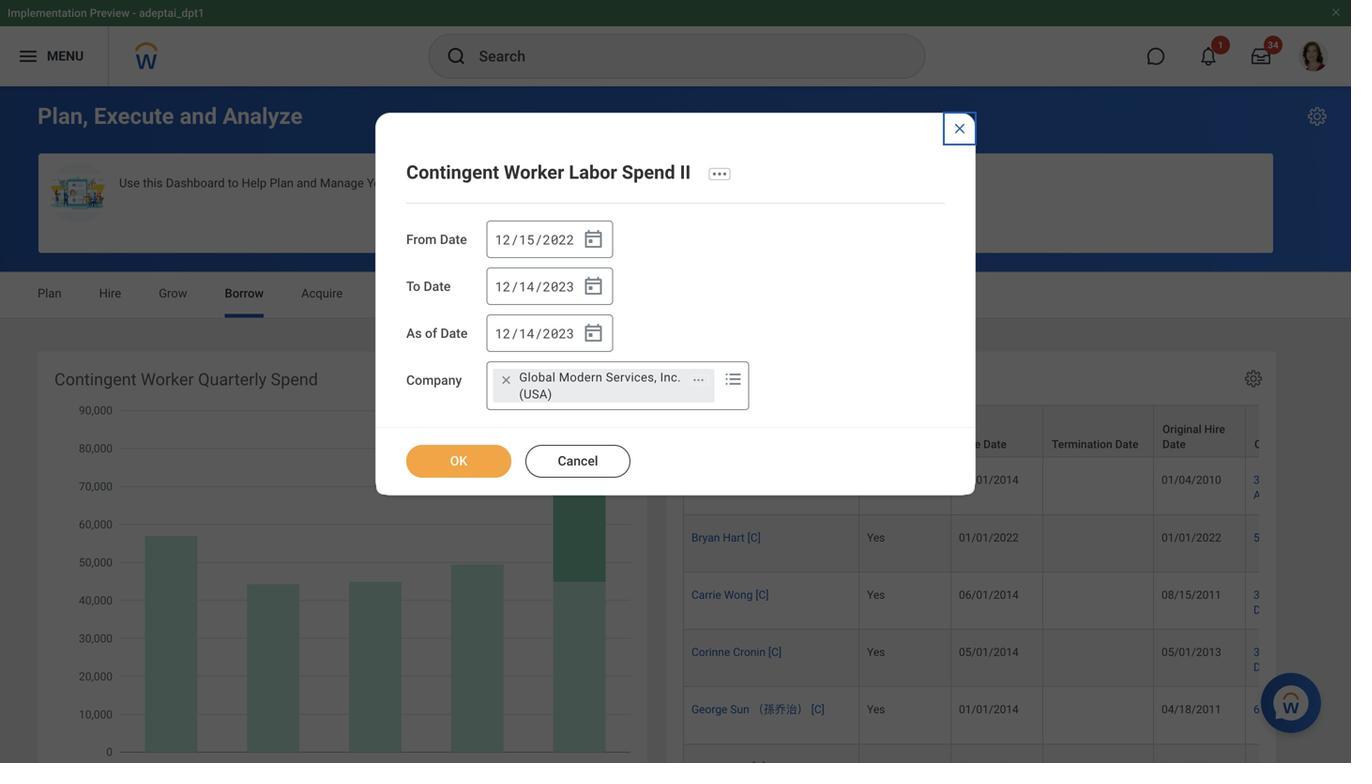 Task type: vqa. For each thing, say whether or not it's contained in the screenshot.


Task type: locate. For each thing, give the bounding box(es) containing it.
1 horizontal spatial 01/01/2022
[[1162, 531, 1222, 544]]

1 horizontal spatial labor
[[827, 370, 870, 390]]

date right "to"
[[424, 279, 451, 294]]

cancel
[[558, 454, 598, 469]]

2 vertical spatial global
[[1288, 531, 1320, 544]]

32300 down '51220'
[[1254, 588, 1286, 602]]

plan
[[270, 176, 294, 190], [38, 286, 62, 300]]

0 vertical spatial 01/01/2014
[[959, 474, 1019, 487]]

2 horizontal spatial hire
[[1205, 423, 1226, 436]]

4 row from the top
[[683, 572, 1352, 630]]

（孫乔治）
[[753, 703, 809, 716]]

32300 up 61210
[[1254, 646, 1286, 659]]

01/01/2022 up 08/15/2011
[[1162, 531, 1222, 544]]

[c] for carrie wong [c]
[[756, 588, 769, 602]]

2 12 / 14 / 2023 from the top
[[495, 325, 575, 342]]

adeptai_dpt1
[[139, 7, 204, 20]]

[c] right hart
[[748, 531, 761, 544]]

calendar image inside from date group
[[582, 228, 605, 251]]

14 inside as of date group
[[519, 325, 535, 342]]

global for 33100
[[1288, 474, 1320, 487]]

51220 global financ link
[[1254, 527, 1352, 544]]

1 vertical spatial 32300 r&d - produc link
[[1254, 642, 1352, 674]]

global left financ
[[1288, 531, 1320, 544]]

contingent worker labor spend ii element
[[666, 352, 1352, 763]]

/ right 15
[[535, 231, 543, 248]]

4 yes from the top
[[867, 703, 885, 716]]

12 / 15 / 2022
[[495, 231, 575, 248]]

worker right prompts image
[[770, 370, 823, 390]]

cell
[[683, 458, 860, 515], [860, 458, 952, 515], [1044, 458, 1155, 515], [1044, 515, 1155, 572], [1044, 572, 1155, 630], [1044, 630, 1155, 687], [1044, 687, 1155, 745], [1044, 745, 1155, 763]]

termination
[[1052, 438, 1113, 451]]

worker for contingent worker labor spend ii element
[[770, 370, 823, 390]]

0 horizontal spatial plan
[[38, 286, 62, 300]]

3 row from the top
[[683, 515, 1352, 572]]

2 produc from the top
[[1318, 646, 1352, 659]]

0 vertical spatial contingent worker labor spend ii
[[406, 162, 691, 184]]

0 horizontal spatial labor
[[569, 162, 617, 184]]

worker up 12 / 15 / 2022
[[504, 162, 565, 184]]

plan, execute and analyze main content
[[0, 86, 1352, 763]]

acquire
[[301, 286, 343, 300]]

1 01/01/2022 from the left
[[959, 531, 1019, 544]]

0 vertical spatial -
[[132, 7, 136, 20]]

2 01/01/2014 from the top
[[959, 703, 1019, 716]]

1 vertical spatial 14
[[519, 325, 535, 342]]

1 vertical spatial -
[[1313, 588, 1316, 602]]

32300 r&d - produc link down "51220 global financ"
[[1254, 585, 1352, 617]]

calendar image inside as of date group
[[582, 322, 605, 345]]

0 vertical spatial plan
[[270, 176, 294, 190]]

date inside "popup button"
[[1116, 438, 1139, 451]]

2 32300 r&d - produc link from the top
[[1254, 642, 1352, 674]]

contingent worker labor spend ii inside dialog
[[406, 162, 691, 184]]

global for 51220
[[1288, 531, 1320, 544]]

- right the preview
[[132, 7, 136, 20]]

0 horizontal spatial ii
[[680, 162, 691, 184]]

2 horizontal spatial spend
[[874, 370, 922, 390]]

date down original
[[1163, 438, 1186, 451]]

3 yes from the top
[[867, 646, 885, 659]]

05/01/2013
[[1162, 646, 1222, 659]]

configure this page image
[[1307, 105, 1329, 128]]

global inside 33100 global suppo
[[1288, 474, 1320, 487]]

as
[[406, 326, 422, 341]]

61210 internal syste link
[[1254, 700, 1352, 716]]

1 vertical spatial 12
[[495, 278, 511, 295]]

labor
[[569, 162, 617, 184], [827, 370, 870, 390]]

currently active
[[868, 423, 914, 451]]

01/01/2022 up 06/01/2014
[[959, 531, 1019, 544]]

2 yes from the top
[[867, 588, 885, 602]]

help
[[242, 176, 267, 190]]

2 12 from the top
[[495, 278, 511, 295]]

3 12 from the top
[[495, 325, 511, 342]]

yes for 05/01/2014
[[867, 646, 885, 659]]

12 down access
[[495, 325, 511, 342]]

2 horizontal spatial contingent
[[683, 370, 765, 390]]

0 vertical spatial global
[[519, 370, 556, 385]]

0 horizontal spatial hire
[[99, 286, 121, 300]]

0 vertical spatial 32300 r&d - produc
[[1254, 588, 1352, 617]]

tab list
[[19, 273, 1333, 318]]

1 calendar image from the top
[[582, 228, 605, 251]]

14 for as of date
[[519, 325, 535, 342]]

2023 inside "to date" group
[[543, 278, 575, 295]]

1 01/01/2014 from the top
[[959, 474, 1019, 487]]

produc down financ
[[1318, 588, 1352, 602]]

bryan hart [c] link
[[692, 527, 761, 544]]

2 vertical spatial -
[[1313, 646, 1316, 659]]

george sun （孫乔治） [c] link
[[692, 700, 825, 716]]

cost
[[1255, 438, 1278, 451]]

1 horizontal spatial ii
[[926, 370, 935, 390]]

2 14 from the top
[[519, 325, 535, 342]]

global inside the global modern services, inc. (usa)
[[519, 370, 556, 385]]

worker inside contingent worker labor spend ii element
[[770, 370, 823, 390]]

0 vertical spatial 32300 r&d - produc link
[[1254, 585, 1352, 617]]

contingent
[[406, 162, 499, 184], [54, 370, 137, 390], [683, 370, 765, 390]]

01/01/2014 for 04/18/2011
[[959, 703, 1019, 716]]

2 calendar image from the top
[[582, 275, 605, 298]]

12 for as of date
[[495, 325, 511, 342]]

1 2023 from the top
[[543, 278, 575, 295]]

contingent inside dialog
[[406, 162, 499, 184]]

produc
[[1318, 588, 1352, 602], [1318, 646, 1352, 659]]

2 vertical spatial calendar image
[[582, 322, 605, 345]]

14 down 15
[[519, 278, 535, 295]]

14 for to date
[[519, 278, 535, 295]]

row containing george sun （孫乔治） [c]
[[683, 687, 1352, 745]]

5 row from the top
[[683, 630, 1352, 687]]

1 horizontal spatial spend
[[622, 162, 675, 184]]

calendar image right 2022 on the top of page
[[582, 228, 605, 251]]

worker for contingent worker quarterly spend element
[[141, 370, 194, 390]]

execute
[[94, 103, 174, 130]]

worker
[[504, 162, 565, 184], [141, 370, 194, 390], [770, 370, 823, 390]]

hire right original
[[1205, 423, 1226, 436]]

as of date
[[406, 326, 468, 341]]

date for termination date
[[1116, 438, 1139, 451]]

0 vertical spatial 12 / 14 / 2023
[[495, 278, 575, 295]]

hire for hire
[[99, 286, 121, 300]]

2 vertical spatial hire
[[960, 438, 981, 451]]

access
[[480, 286, 520, 300]]

1 vertical spatial ii
[[926, 370, 935, 390]]

0 horizontal spatial spend
[[271, 370, 318, 390]]

/
[[511, 231, 519, 248], [535, 231, 543, 248], [511, 278, 519, 295], [535, 278, 543, 295], [511, 325, 519, 342], [535, 325, 543, 342]]

1 vertical spatial 2023
[[543, 325, 575, 342]]

2 32300 r&d - produc from the top
[[1254, 646, 1352, 674]]

01/01/2014 down 05/01/2014
[[959, 703, 1019, 716]]

use this dashboard to help plan and manage your people
[[119, 176, 432, 190]]

1 vertical spatial contingent worker labor spend ii
[[683, 370, 935, 390]]

corinne cronin [c]
[[692, 646, 782, 659]]

inbox large image
[[1252, 47, 1271, 66]]

12 / 14 / 2023 inside "to date" group
[[495, 278, 575, 295]]

2023 inside as of date group
[[543, 325, 575, 342]]

labor up 2022 on the top of page
[[569, 162, 617, 184]]

1 vertical spatial global
[[1288, 474, 1320, 487]]

row
[[683, 405, 1352, 458], [683, 458, 1352, 515], [683, 515, 1352, 572], [683, 572, 1352, 630], [683, 630, 1352, 687], [683, 687, 1352, 745], [683, 745, 1352, 763]]

3 calendar image from the top
[[582, 322, 605, 345]]

1 12 / 14 / 2023 from the top
[[495, 278, 575, 295]]

/ left 15
[[511, 231, 519, 248]]

yes for 06/01/2014
[[867, 588, 885, 602]]

use this dashboard to help plan and manage your people button
[[38, 153, 1274, 253]]

0 vertical spatial 2023
[[543, 278, 575, 295]]

r&d for 05/01/2013
[[1288, 646, 1310, 659]]

32300 r&d - produc up 61210 internal syste link
[[1254, 646, 1352, 674]]

from date group
[[487, 221, 613, 258]]

contingent for contingent worker quarterly spend element
[[54, 370, 137, 390]]

32300 r&d - produc
[[1254, 588, 1352, 617], [1254, 646, 1352, 674]]

and inside button
[[297, 176, 317, 190]]

1 vertical spatial produc
[[1318, 646, 1352, 659]]

corinne cronin [c] link
[[692, 642, 782, 659]]

32300 r&d - produc link up 61210 internal syste link
[[1254, 642, 1352, 674]]

- down "51220 global financ"
[[1313, 588, 1316, 602]]

1 row from the top
[[683, 405, 1352, 458]]

2023
[[543, 278, 575, 295], [543, 325, 575, 342]]

[c] inside carrie wong [c] link
[[756, 588, 769, 602]]

2 32300 from the top
[[1254, 646, 1286, 659]]

date right from
[[440, 232, 467, 248]]

from
[[406, 232, 437, 248]]

0 horizontal spatial contingent
[[54, 370, 137, 390]]

global left suppo on the bottom of the page
[[1288, 474, 1320, 487]]

sun
[[731, 703, 750, 716]]

and left analyze
[[180, 103, 217, 130]]

12 inside "to date" group
[[495, 278, 511, 295]]

0 vertical spatial 32300
[[1254, 588, 1286, 602]]

12 / 14 / 2023 down "to date" group
[[495, 325, 575, 342]]

hire inside hire date popup button
[[960, 438, 981, 451]]

0 vertical spatial hire
[[99, 286, 121, 300]]

1 12 from the top
[[495, 231, 511, 248]]

0 vertical spatial 12
[[495, 231, 511, 248]]

2023 down 2022 on the top of page
[[543, 278, 575, 295]]

0 vertical spatial r&d
[[1288, 588, 1310, 602]]

date right of
[[441, 326, 468, 341]]

r&d down "51220 global financ"
[[1288, 588, 1310, 602]]

0 vertical spatial labor
[[569, 162, 617, 184]]

1 32300 r&d - produc link from the top
[[1254, 585, 1352, 617]]

14
[[519, 278, 535, 295], [519, 325, 535, 342]]

1 vertical spatial 01/01/2014
[[959, 703, 1019, 716]]

2 vertical spatial 12
[[495, 325, 511, 342]]

1 horizontal spatial worker
[[504, 162, 565, 184]]

32300 r&d - produc down "51220 global financ"
[[1254, 588, 1352, 617]]

calendar image up modern
[[582, 322, 605, 345]]

calendar image inside "to date" group
[[582, 275, 605, 298]]

hire
[[99, 286, 121, 300], [1205, 423, 1226, 436], [960, 438, 981, 451]]

labor inside contingent worker labor spend ii element
[[827, 370, 870, 390]]

6 row from the top
[[683, 687, 1352, 745]]

1 yes from the top
[[867, 531, 885, 544]]

ii inside dialog
[[680, 162, 691, 184]]

- up 61210 internal syste link
[[1313, 646, 1316, 659]]

1 14 from the top
[[519, 278, 535, 295]]

0 vertical spatial 14
[[519, 278, 535, 295]]

your
[[367, 176, 392, 190]]

0 vertical spatial calendar image
[[582, 228, 605, 251]]

1 r&d from the top
[[1288, 588, 1310, 602]]

01/04/2010
[[1162, 474, 1222, 487]]

1 vertical spatial and
[[297, 176, 317, 190]]

contingent for contingent worker labor spend ii element
[[683, 370, 765, 390]]

2 01/01/2022 from the left
[[1162, 531, 1222, 544]]

0 horizontal spatial 01/01/2022
[[959, 531, 1019, 544]]

contingent worker labor spend ii
[[406, 162, 691, 184], [683, 370, 935, 390]]

12 left 15
[[495, 231, 511, 248]]

1 vertical spatial calendar image
[[582, 275, 605, 298]]

1 horizontal spatial plan
[[270, 176, 294, 190]]

06/01/2014
[[959, 588, 1019, 602]]

worker inside contingent worker quarterly spend element
[[141, 370, 194, 390]]

date
[[440, 232, 467, 248], [424, 279, 451, 294], [441, 326, 468, 341], [984, 438, 1007, 451], [1116, 438, 1139, 451], [1163, 438, 1186, 451]]

date right termination
[[1116, 438, 1139, 451]]

row containing 01/01/2014
[[683, 458, 1352, 515]]

contingent worker labor spend ii dialog
[[375, 113, 976, 496]]

yes for 01/01/2014
[[867, 703, 885, 716]]

32300 r&d - produc for 08/15/2011
[[1254, 588, 1352, 617]]

and left manage
[[297, 176, 317, 190]]

1 vertical spatial 12 / 14 / 2023
[[495, 325, 575, 342]]

33100 global suppo link
[[1254, 470, 1352, 502]]

2 2023 from the top
[[543, 325, 575, 342]]

0 vertical spatial and
[[180, 103, 217, 130]]

[c] right cronin
[[769, 646, 782, 659]]

1 32300 from the top
[[1254, 588, 1286, 602]]

1 32300 r&d - produc from the top
[[1254, 588, 1352, 617]]

12 inside 12 / 15 / 2022
[[495, 231, 511, 248]]

2 r&d from the top
[[1288, 646, 1310, 659]]

cronin
[[733, 646, 766, 659]]

05/01/2014
[[959, 646, 1019, 659]]

12
[[495, 231, 511, 248], [495, 278, 511, 295], [495, 325, 511, 342]]

borrow
[[225, 286, 264, 300]]

1 horizontal spatial and
[[297, 176, 317, 190]]

manage
[[320, 176, 364, 190]]

row containing bryan hart [c]
[[683, 515, 1352, 572]]

[c] right wong
[[756, 588, 769, 602]]

talent
[[443, 286, 477, 300]]

global modern services, inc. (usa)
[[519, 370, 681, 401]]

32300
[[1254, 588, 1286, 602], [1254, 646, 1286, 659]]

hire right currently active popup button
[[960, 438, 981, 451]]

global modern services, inc. (usa), press delete to clear value. option
[[493, 369, 715, 403]]

date for from date
[[440, 232, 467, 248]]

1 horizontal spatial contingent
[[406, 162, 499, 184]]

32300 r&d - produc link
[[1254, 585, 1352, 617], [1254, 642, 1352, 674]]

cost center
[[1255, 438, 1314, 451]]

12 / 14 / 2023 down 12 / 15 / 2022
[[495, 278, 575, 295]]

2023 down "to date" group
[[543, 325, 575, 342]]

32300 for 08/15/2011
[[1254, 588, 1286, 602]]

calendar image down from date group
[[582, 275, 605, 298]]

7 row from the top
[[683, 745, 1352, 763]]

1 vertical spatial 32300
[[1254, 646, 1286, 659]]

termination date button
[[1044, 406, 1154, 457]]

01/01/2014 down hire date
[[959, 474, 1019, 487]]

plan inside button
[[270, 176, 294, 190]]

cost center button
[[1246, 406, 1352, 457]]

[c] right the （孫乔治） on the right of the page
[[812, 703, 825, 716]]

/ down 12 / 15 / 2022
[[511, 278, 519, 295]]

0 vertical spatial ii
[[680, 162, 691, 184]]

1 vertical spatial labor
[[827, 370, 870, 390]]

related actions image
[[692, 374, 705, 387]]

ii
[[680, 162, 691, 184], [926, 370, 935, 390]]

14 down access
[[519, 325, 535, 342]]

close environment banner image
[[1331, 7, 1342, 18]]

hire left grow
[[99, 286, 121, 300]]

[c]
[[748, 531, 761, 544], [756, 588, 769, 602], [769, 646, 782, 659], [812, 703, 825, 716]]

1 produc from the top
[[1318, 588, 1352, 602]]

2 horizontal spatial worker
[[770, 370, 823, 390]]

analyze
[[223, 103, 303, 130]]

[c] for bryan hart [c]
[[748, 531, 761, 544]]

global up (usa)
[[519, 370, 556, 385]]

1 vertical spatial r&d
[[1288, 646, 1310, 659]]

profile logan mcneil element
[[1288, 36, 1340, 77]]

0 vertical spatial produc
[[1318, 588, 1352, 602]]

[c] inside bryan hart [c] link
[[748, 531, 761, 544]]

calendar image
[[582, 228, 605, 251], [582, 275, 605, 298], [582, 322, 605, 345]]

1 horizontal spatial hire
[[960, 438, 981, 451]]

12 right talent on the top of page
[[495, 278, 511, 295]]

produc up syste
[[1318, 646, 1352, 659]]

1 vertical spatial 32300 r&d - produc
[[1254, 646, 1352, 674]]

global
[[519, 370, 556, 385], [1288, 474, 1320, 487], [1288, 531, 1320, 544]]

tab list containing plan
[[19, 273, 1333, 318]]

labor up currently
[[827, 370, 870, 390]]

32300 for 05/01/2013
[[1254, 646, 1286, 659]]

date left termination
[[984, 438, 1007, 451]]

dashboard
[[166, 176, 225, 190]]

1 vertical spatial hire
[[1205, 423, 1226, 436]]

12 inside as of date group
[[495, 325, 511, 342]]

14 inside "to date" group
[[519, 278, 535, 295]]

0 horizontal spatial worker
[[141, 370, 194, 390]]

termination date
[[1052, 438, 1139, 451]]

r&d up 61210 internal syste link
[[1288, 646, 1310, 659]]

[c] inside corinne cronin [c] link
[[769, 646, 782, 659]]

2 row from the top
[[683, 458, 1352, 515]]

produc for 08/15/2011
[[1318, 588, 1352, 602]]

12 / 14 / 2023 inside as of date group
[[495, 325, 575, 342]]

worker left quarterly
[[141, 370, 194, 390]]



Task type: describe. For each thing, give the bounding box(es) containing it.
51220 global financ
[[1254, 531, 1352, 544]]

1 vertical spatial plan
[[38, 286, 62, 300]]

[c] for corinne cronin [c]
[[769, 646, 782, 659]]

syste
[[1329, 703, 1352, 716]]

33100 global suppo
[[1254, 474, 1352, 502]]

notifications large image
[[1200, 47, 1218, 66]]

date for hire date
[[984, 438, 1007, 451]]

15
[[519, 231, 535, 248]]

12 / 14 / 2023 for to date
[[495, 278, 575, 295]]

prompts image
[[722, 368, 745, 391]]

r&d for 08/15/2011
[[1288, 588, 1310, 602]]

modern
[[559, 370, 603, 385]]

row containing currently active
[[683, 405, 1352, 458]]

date for to date
[[424, 279, 451, 294]]

to date group
[[487, 268, 613, 305]]

32300 r&d - produc for 05/01/2013
[[1254, 646, 1352, 674]]

spend for contingent worker quarterly spend element
[[271, 370, 318, 390]]

original
[[1163, 423, 1202, 436]]

financ
[[1323, 531, 1352, 544]]

61210 internal syste
[[1254, 703, 1352, 716]]

grow
[[159, 286, 187, 300]]

/ down "to date" group
[[535, 325, 543, 342]]

implementation preview -   adeptai_dpt1
[[8, 7, 204, 20]]

people
[[395, 176, 432, 190]]

row containing corinne cronin [c]
[[683, 630, 1352, 687]]

center
[[1281, 438, 1314, 451]]

produc for 05/01/2013
[[1318, 646, 1352, 659]]

date inside original hire date
[[1163, 438, 1186, 451]]

original hire date button
[[1155, 406, 1246, 457]]

/ down access
[[511, 325, 519, 342]]

plan,
[[38, 103, 88, 130]]

internal
[[1288, 703, 1326, 716]]

yes for 01/01/2022
[[867, 531, 885, 544]]

51220
[[1254, 531, 1286, 544]]

calendar image for as of date
[[582, 322, 605, 345]]

bryan
[[692, 531, 720, 544]]

emergency
[[380, 286, 441, 300]]

carrie
[[692, 588, 722, 602]]

carrie wong [c]
[[692, 588, 769, 602]]

2023 for as of date
[[543, 325, 575, 342]]

contingent worker quarterly spend element
[[38, 352, 648, 763]]

12 for from date
[[495, 231, 511, 248]]

services,
[[606, 370, 657, 385]]

bryan hart [c]
[[692, 531, 761, 544]]

cancel button
[[526, 445, 631, 478]]

row containing carrie wong [c]
[[683, 572, 1352, 630]]

spend inside dialog
[[622, 162, 675, 184]]

12 / 14 / 2023 for as of date
[[495, 325, 575, 342]]

tab list inside plan, execute and analyze main content
[[19, 273, 1333, 318]]

2023 for to date
[[543, 278, 575, 295]]

to
[[228, 176, 239, 190]]

george
[[692, 703, 728, 716]]

calendar image for from date
[[582, 228, 605, 251]]

search image
[[445, 45, 468, 68]]

ok
[[450, 454, 468, 469]]

to date
[[406, 279, 451, 294]]

carrie wong [c] link
[[692, 585, 769, 602]]

quarterly
[[198, 370, 267, 390]]

of
[[425, 326, 437, 341]]

inc.
[[660, 370, 681, 385]]

currently
[[868, 423, 914, 436]]

labor inside contingent worker labor spend ii dialog
[[569, 162, 617, 184]]

george sun （孫乔治） [c]
[[692, 703, 825, 716]]

04/18/2011
[[1162, 703, 1222, 716]]

use
[[119, 176, 140, 190]]

implementation
[[8, 7, 87, 20]]

[c] inside george sun （孫乔治） [c] link
[[812, 703, 825, 716]]

(usa)
[[519, 387, 552, 401]]

x small image
[[497, 371, 516, 390]]

ii inside plan, execute and analyze main content
[[926, 370, 935, 390]]

32300 r&d - produc link for 05/01/2013
[[1254, 642, 1352, 674]]

implementation preview -   adeptai_dpt1 banner
[[0, 0, 1352, 86]]

preview
[[90, 7, 130, 20]]

0 horizontal spatial and
[[180, 103, 217, 130]]

08/15/2011
[[1162, 588, 1222, 602]]

12 for to date
[[495, 278, 511, 295]]

plan, execute and analyze
[[38, 103, 303, 130]]

contingent worker labor spend ii inside plan, execute and analyze main content
[[683, 370, 935, 390]]

hire for hire date
[[960, 438, 981, 451]]

as of date group
[[487, 315, 613, 352]]

company
[[406, 373, 462, 388]]

calendar image for to date
[[582, 275, 605, 298]]

close recruiting source effectiveness image
[[953, 121, 968, 136]]

hire inside original hire date
[[1205, 423, 1226, 436]]

original hire date
[[1163, 423, 1226, 451]]

currently active button
[[860, 406, 951, 457]]

- inside banner
[[132, 7, 136, 20]]

2022
[[543, 231, 575, 248]]

hire date
[[960, 438, 1007, 451]]

this
[[143, 176, 163, 190]]

from date
[[406, 232, 467, 248]]

to
[[406, 279, 421, 294]]

hart
[[723, 531, 745, 544]]

- for corinne cronin [c]
[[1313, 646, 1316, 659]]

33100
[[1254, 474, 1286, 487]]

spend for contingent worker labor spend ii element
[[874, 370, 922, 390]]

suppo
[[1323, 474, 1352, 487]]

61210
[[1254, 703, 1286, 716]]

emergency talent access
[[380, 286, 520, 300]]

corinne
[[692, 646, 730, 659]]

hire date button
[[952, 406, 1043, 457]]

global modern services, inc. (usa) element
[[519, 369, 682, 403]]

worker inside contingent worker labor spend ii dialog
[[504, 162, 565, 184]]

active
[[868, 438, 900, 451]]

contingent worker labor spend ii link
[[406, 162, 691, 184]]

- for carrie wong [c]
[[1313, 588, 1316, 602]]

ok button
[[406, 445, 512, 478]]

01/01/2014 for 01/04/2010
[[959, 474, 1019, 487]]

32300 r&d - produc link for 08/15/2011
[[1254, 585, 1352, 617]]

wong
[[724, 588, 753, 602]]

contingent worker quarterly spend
[[54, 370, 318, 390]]

/ right access
[[535, 278, 543, 295]]



